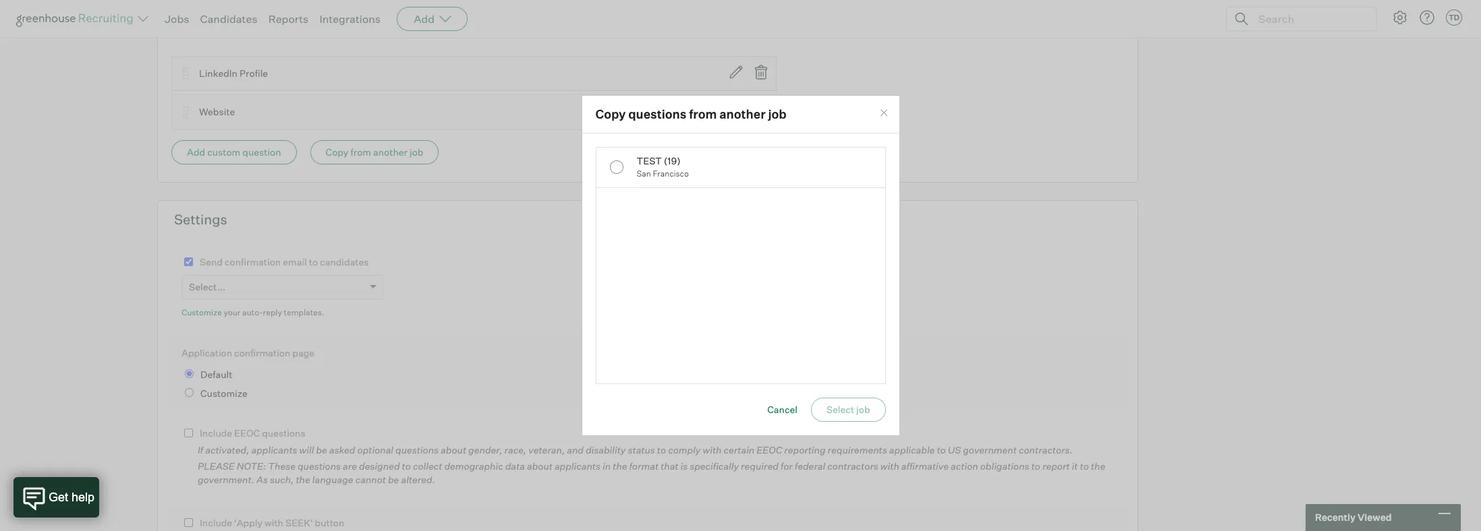 Task type: describe. For each thing, give the bounding box(es) containing it.
include 'apply with seek' button
[[200, 518, 345, 529]]

these
[[268, 461, 296, 473]]

cancel link
[[768, 404, 798, 416]]

will
[[299, 445, 314, 456]]

to left us
[[937, 445, 946, 456]]

such,
[[270, 474, 294, 486]]

obligations
[[981, 461, 1030, 473]]

test
[[637, 155, 662, 167]]

us
[[948, 445, 961, 456]]

questions inside dialog
[[629, 107, 687, 122]]

jobs
[[165, 12, 189, 26]]

government.
[[198, 474, 254, 486]]

include for include eeoc questions if activated, applicants will be asked optional questions about gender, race, veteran, and disability status to comply with certain eeoc reporting requirements applicable to us government contractors. please note: these questions are designed to collect demographic data about applicants in the format that is specifically required for federal contractors with affirmative action obligations to report it to the government. as such, the language cannot be altered.
[[200, 428, 232, 440]]

reports link
[[268, 12, 309, 26]]

in
[[603, 461, 611, 473]]

auto-
[[242, 308, 263, 318]]

is
[[681, 461, 688, 473]]

required
[[741, 461, 779, 473]]

designed
[[359, 461, 400, 473]]

application
[[226, 8, 297, 25]]

customize link
[[182, 308, 222, 318]]

close image
[[879, 108, 889, 119]]

td button
[[1444, 7, 1466, 28]]

linkedin profile
[[199, 67, 268, 79]]

collect
[[413, 461, 442, 473]]

1 vertical spatial be
[[388, 474, 399, 486]]

application confirmation page
[[182, 347, 315, 359]]

send
[[200, 256, 223, 268]]

copy from another job button
[[310, 140, 439, 164]]

send confirmation email to candidates
[[200, 256, 369, 268]]

email
[[283, 256, 307, 268]]

copy from another job
[[326, 146, 424, 158]]

1 horizontal spatial the
[[613, 461, 627, 473]]

include for include 'apply with seek' button
[[200, 518, 232, 529]]

custom
[[174, 8, 223, 25]]

seek'
[[286, 518, 313, 529]]

test (19) san francisco
[[637, 155, 689, 179]]

report
[[1043, 461, 1070, 473]]

it
[[1072, 461, 1078, 473]]

0 vertical spatial about
[[441, 445, 466, 456]]

add custom question
[[187, 146, 281, 158]]

0 vertical spatial be
[[316, 445, 327, 456]]

are
[[343, 461, 357, 473]]

td button
[[1447, 9, 1463, 26]]

language
[[312, 474, 353, 486]]

and
[[567, 445, 584, 456]]

demographic
[[444, 461, 503, 473]]

to down contractors.
[[1032, 461, 1041, 473]]

reporting
[[785, 445, 826, 456]]

another inside button
[[373, 146, 408, 158]]

cannot
[[356, 474, 386, 486]]

job inside the copy from another job button
[[410, 146, 424, 158]]

activated,
[[205, 445, 249, 456]]

your
[[224, 308, 241, 318]]

san
[[637, 169, 651, 179]]

default
[[200, 369, 232, 381]]

(19)
[[664, 155, 681, 167]]

confirmation for send
[[225, 256, 281, 268]]

recently viewed
[[1316, 513, 1392, 524]]

that
[[661, 461, 679, 473]]

jobs link
[[165, 12, 189, 26]]

2 horizontal spatial the
[[1091, 461, 1106, 473]]

if
[[198, 445, 203, 456]]

for
[[781, 461, 793, 473]]

settings
[[174, 211, 227, 228]]

francisco
[[653, 169, 689, 179]]

question
[[243, 146, 281, 158]]

viewed
[[1358, 513, 1392, 524]]

candidates
[[200, 12, 258, 26]]

altered.
[[401, 474, 435, 486]]

from inside dialog
[[689, 107, 717, 122]]

contractors.
[[1019, 445, 1073, 456]]

linkedin
[[199, 67, 238, 79]]

comply
[[668, 445, 701, 456]]

'apply
[[234, 518, 263, 529]]

add button
[[397, 7, 468, 31]]

veteran,
[[529, 445, 565, 456]]

to right it
[[1080, 461, 1089, 473]]

0 vertical spatial with
[[703, 445, 722, 456]]



Task type: vqa. For each thing, say whether or not it's contained in the screenshot.
the top applicants
yes



Task type: locate. For each thing, give the bounding box(es) containing it.
confirmation for application
[[234, 347, 290, 359]]

include left 'apply
[[200, 518, 232, 529]]

status
[[628, 445, 655, 456]]

application
[[182, 347, 232, 359]]

another
[[720, 107, 766, 122], [373, 146, 408, 158]]

copy inside button
[[326, 146, 349, 158]]

applicants
[[251, 445, 297, 456], [555, 461, 601, 473]]

confirmation right send
[[225, 256, 281, 268]]

add inside popup button
[[414, 12, 435, 26]]

copy inside copy questions from another job dialog
[[596, 107, 626, 122]]

specifically
[[690, 461, 739, 473]]

0 vertical spatial customize
[[182, 308, 222, 318]]

None radio
[[185, 389, 194, 397]]

1 vertical spatial job
[[410, 146, 424, 158]]

data
[[505, 461, 525, 473]]

page
[[293, 347, 315, 359]]

be right 'will'
[[316, 445, 327, 456]]

1 vertical spatial from
[[351, 146, 371, 158]]

1 horizontal spatial job
[[769, 107, 787, 122]]

eeoc up activated,
[[234, 428, 260, 440]]

1 vertical spatial confirmation
[[234, 347, 290, 359]]

td
[[1449, 13, 1460, 22]]

1 horizontal spatial be
[[388, 474, 399, 486]]

custom
[[207, 146, 240, 158]]

disability
[[586, 445, 626, 456]]

0 vertical spatial applicants
[[251, 445, 297, 456]]

0 vertical spatial eeoc
[[234, 428, 260, 440]]

0 vertical spatial confirmation
[[225, 256, 281, 268]]

be down designed
[[388, 474, 399, 486]]

the right it
[[1091, 461, 1106, 473]]

federal
[[795, 461, 826, 473]]

with
[[703, 445, 722, 456], [881, 461, 900, 473], [265, 518, 283, 529]]

1 vertical spatial customize
[[200, 388, 248, 399]]

the right in
[[613, 461, 627, 473]]

include eeoc questions if activated, applicants will be asked optional questions about gender, race, veteran, and disability status to comply with certain eeoc reporting requirements applicable to us government contractors. please note: these questions are designed to collect demographic data about applicants in the format that is specifically required for federal contractors with affirmative action obligations to report it to the government. as such, the language cannot be altered.
[[198, 428, 1106, 486]]

2 vertical spatial with
[[265, 518, 283, 529]]

1 vertical spatial eeoc
[[757, 445, 783, 456]]

applicants up these
[[251, 445, 297, 456]]

None radio
[[185, 370, 194, 379]]

the right such,
[[296, 474, 310, 486]]

requirements
[[828, 445, 887, 456]]

reply
[[263, 308, 282, 318]]

templates.
[[284, 308, 324, 318]]

1 horizontal spatial another
[[720, 107, 766, 122]]

another inside dialog
[[720, 107, 766, 122]]

job inside copy questions from another job dialog
[[769, 107, 787, 122]]

gender,
[[469, 445, 503, 456]]

2 include from the top
[[200, 518, 232, 529]]

0 vertical spatial job
[[769, 107, 787, 122]]

None checkbox
[[184, 258, 193, 266], [184, 429, 193, 438], [184, 258, 193, 266], [184, 429, 193, 438]]

profile
[[240, 67, 268, 79]]

customize down default at the left bottom
[[200, 388, 248, 399]]

0 horizontal spatial another
[[373, 146, 408, 158]]

job
[[769, 107, 787, 122], [410, 146, 424, 158]]

candidates link
[[200, 12, 258, 26]]

about up demographic
[[441, 445, 466, 456]]

please
[[198, 461, 235, 473]]

website
[[199, 106, 235, 118]]

1 horizontal spatial with
[[703, 445, 722, 456]]

1 vertical spatial applicants
[[555, 461, 601, 473]]

configure image
[[1393, 9, 1409, 26]]

copy questions from another job dialog
[[582, 95, 900, 437]]

1 vertical spatial another
[[373, 146, 408, 158]]

greenhouse recruiting image
[[16, 11, 138, 27]]

customize your auto-reply templates.
[[182, 308, 324, 318]]

to up that
[[657, 445, 666, 456]]

about
[[441, 445, 466, 456], [527, 461, 553, 473]]

add custom question button
[[171, 140, 297, 164]]

contractors
[[828, 461, 879, 473]]

as
[[257, 474, 268, 486]]

customize for customize
[[200, 388, 248, 399]]

0 horizontal spatial add
[[187, 146, 205, 158]]

0 vertical spatial include
[[200, 428, 232, 440]]

eeoc
[[234, 428, 260, 440], [757, 445, 783, 456]]

1 horizontal spatial add
[[414, 12, 435, 26]]

Search text field
[[1256, 9, 1365, 29]]

0 vertical spatial copy
[[596, 107, 626, 122]]

note:
[[237, 461, 266, 473]]

with up specifically
[[703, 445, 722, 456]]

add inside button
[[187, 146, 205, 158]]

customize for customize your auto-reply templates.
[[182, 308, 222, 318]]

with left seek'
[[265, 518, 283, 529]]

copy for copy questions from another job
[[596, 107, 626, 122]]

optional
[[357, 445, 394, 456]]

0 horizontal spatial be
[[316, 445, 327, 456]]

from
[[689, 107, 717, 122], [351, 146, 371, 158]]

1 vertical spatial with
[[881, 461, 900, 473]]

0 horizontal spatial applicants
[[251, 445, 297, 456]]

None checkbox
[[184, 519, 193, 528]]

to up altered.
[[402, 461, 411, 473]]

confirmation left page
[[234, 347, 290, 359]]

1 vertical spatial add
[[187, 146, 205, 158]]

0 horizontal spatial copy
[[326, 146, 349, 158]]

to right email
[[309, 256, 318, 268]]

0 horizontal spatial about
[[441, 445, 466, 456]]

1 horizontal spatial copy
[[596, 107, 626, 122]]

0 vertical spatial add
[[414, 12, 435, 26]]

applicable
[[890, 445, 935, 456]]

1 horizontal spatial eeoc
[[757, 445, 783, 456]]

add for add custom question
[[187, 146, 205, 158]]

integrations link
[[320, 12, 381, 26]]

0 vertical spatial another
[[720, 107, 766, 122]]

customize
[[182, 308, 222, 318], [200, 388, 248, 399]]

0 horizontal spatial from
[[351, 146, 371, 158]]

1 vertical spatial include
[[200, 518, 232, 529]]

affirmative
[[902, 461, 949, 473]]

customize down select...
[[182, 308, 222, 318]]

1 vertical spatial about
[[527, 461, 553, 473]]

0 horizontal spatial eeoc
[[234, 428, 260, 440]]

eeoc up required
[[757, 445, 783, 456]]

applicants down and
[[555, 461, 601, 473]]

2 horizontal spatial with
[[881, 461, 900, 473]]

1 vertical spatial copy
[[326, 146, 349, 158]]

reports
[[268, 12, 309, 26]]

format
[[629, 461, 659, 473]]

integrations
[[320, 12, 381, 26]]

copy for copy from another job
[[326, 146, 349, 158]]

include
[[200, 428, 232, 440], [200, 518, 232, 529]]

add for add
[[414, 12, 435, 26]]

1 horizontal spatial applicants
[[555, 461, 601, 473]]

include inside include eeoc questions if activated, applicants will be asked optional questions about gender, race, veteran, and disability status to comply with certain eeoc reporting requirements applicable to us government contractors. please note: these questions are designed to collect demographic data about applicants in the format that is specifically required for federal contractors with affirmative action obligations to report it to the government. as such, the language cannot be altered.
[[200, 428, 232, 440]]

copy questions from another job
[[596, 107, 787, 122]]

cancel
[[768, 404, 798, 416]]

questions
[[300, 8, 362, 25], [629, 107, 687, 122], [262, 428, 306, 440], [396, 445, 439, 456], [298, 461, 341, 473]]

copy
[[596, 107, 626, 122], [326, 146, 349, 158]]

with down applicable
[[881, 461, 900, 473]]

confirmation
[[225, 256, 281, 268], [234, 347, 290, 359]]

the
[[613, 461, 627, 473], [1091, 461, 1106, 473], [296, 474, 310, 486]]

select...
[[189, 282, 226, 293]]

1 horizontal spatial from
[[689, 107, 717, 122]]

from inside button
[[351, 146, 371, 158]]

0 horizontal spatial the
[[296, 474, 310, 486]]

certain
[[724, 445, 755, 456]]

custom application questions
[[174, 8, 362, 25]]

about down veteran,
[[527, 461, 553, 473]]

0 vertical spatial from
[[689, 107, 717, 122]]

include up activated,
[[200, 428, 232, 440]]

candidates
[[320, 256, 369, 268]]

to
[[309, 256, 318, 268], [657, 445, 666, 456], [937, 445, 946, 456], [402, 461, 411, 473], [1032, 461, 1041, 473], [1080, 461, 1089, 473]]

government
[[963, 445, 1017, 456]]

recently
[[1316, 513, 1356, 524]]

1 include from the top
[[200, 428, 232, 440]]

1 horizontal spatial about
[[527, 461, 553, 473]]

0 horizontal spatial with
[[265, 518, 283, 529]]

0 horizontal spatial job
[[410, 146, 424, 158]]

action
[[951, 461, 979, 473]]

asked
[[329, 445, 355, 456]]

race,
[[505, 445, 527, 456]]

button
[[315, 518, 345, 529]]



